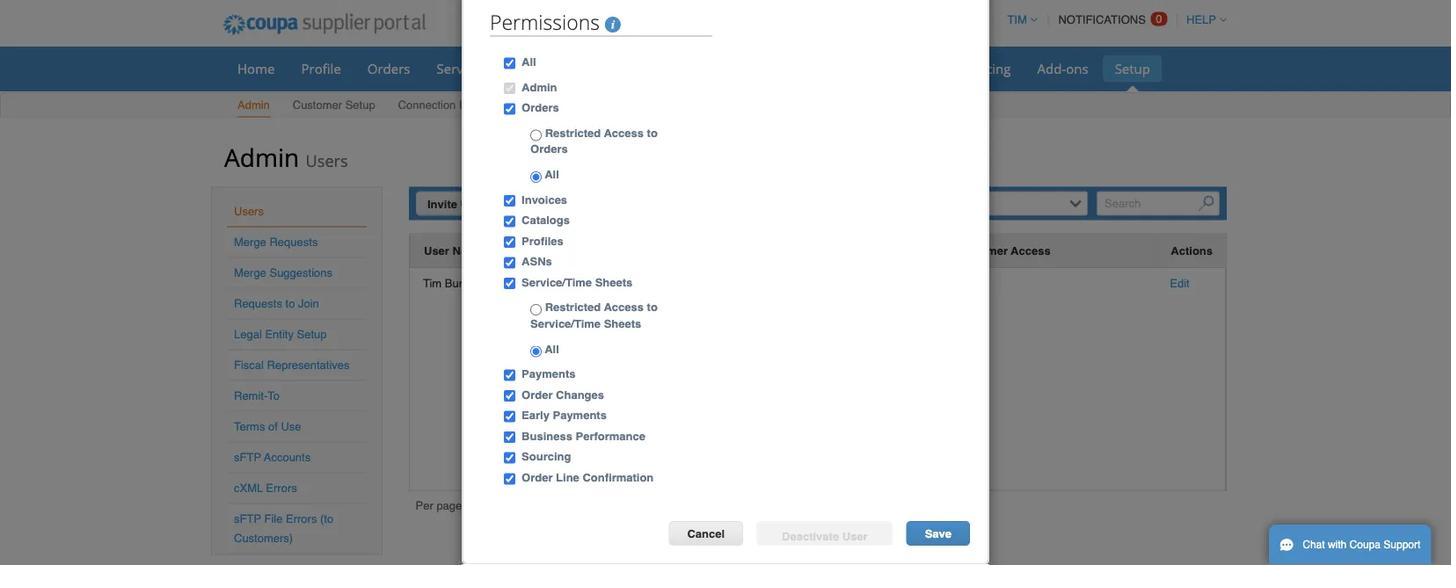 Task type: describe. For each thing, give the bounding box(es) containing it.
fiscal representatives link
[[234, 359, 350, 372]]

0 vertical spatial user
[[461, 198, 486, 211]]

save button
[[907, 522, 971, 546]]

2 vertical spatial requests
[[234, 297, 282, 311]]

setup link
[[1104, 55, 1162, 82]]

restricted access to orders
[[531, 126, 658, 156]]

profiles
[[522, 234, 564, 248]]

catalogs
[[522, 214, 570, 227]]

page
[[437, 499, 462, 513]]

tim
[[423, 277, 442, 290]]

sourcing link
[[946, 55, 1023, 82]]

1 vertical spatial sheets
[[595, 276, 633, 289]]

access for restricted access to service/time sheets
[[604, 301, 644, 314]]

invoices
[[522, 193, 568, 206]]

chat
[[1303, 539, 1326, 552]]

0 vertical spatial payments
[[522, 368, 576, 381]]

cxml errors
[[234, 482, 297, 495]]

merge for merge suggestions
[[234, 267, 266, 280]]

merge requests link
[[234, 236, 318, 249]]

merge for merge requests
[[234, 236, 266, 249]]

2 horizontal spatial setup
[[1115, 59, 1151, 77]]

line
[[556, 471, 580, 485]]

email
[[512, 245, 543, 258]]

home
[[238, 59, 275, 77]]

business
[[522, 430, 573, 443]]

customer setup link
[[292, 95, 376, 117]]

performance
[[576, 430, 646, 443]]

user name button
[[424, 242, 484, 260]]

fiscal representatives
[[234, 359, 350, 372]]

search image
[[1199, 196, 1215, 212]]

orders link
[[356, 55, 422, 82]]

profile link
[[290, 55, 353, 82]]

add-
[[1038, 59, 1067, 77]]

order changes
[[522, 388, 604, 402]]

invite user
[[428, 198, 486, 211]]

join
[[298, 297, 319, 311]]

terms of use link
[[234, 421, 301, 434]]

add-ons
[[1038, 59, 1089, 77]]

invite
[[428, 198, 458, 211]]

timburton1006@gmail.com link
[[511, 277, 648, 290]]

order for order changes
[[522, 388, 553, 402]]

remit-
[[234, 390, 268, 403]]

service/time inside service/time sheets link
[[437, 59, 516, 77]]

0 vertical spatial sheets
[[519, 59, 560, 77]]

1 vertical spatial payments
[[553, 409, 607, 422]]

use
[[281, 421, 301, 434]]

sftp file errors (to customers) link
[[234, 513, 334, 546]]

fiscal
[[234, 359, 264, 372]]

requests to join link
[[234, 297, 319, 311]]

admin link
[[237, 95, 271, 117]]

restricted for service/time
[[545, 301, 601, 314]]

timburton1006@gmail.com
[[511, 277, 648, 290]]

merge requests
[[234, 236, 318, 249]]

1 vertical spatial users
[[234, 205, 264, 218]]

service/time inside restricted access to service/time sheets
[[531, 317, 601, 331]]

edit link
[[1171, 277, 1190, 290]]

Search text field
[[1097, 191, 1220, 216]]

0 vertical spatial admin
[[522, 81, 557, 94]]

users inside the admin users
[[306, 150, 348, 172]]

confirmation
[[583, 471, 654, 485]]

email button
[[512, 242, 543, 260]]

legal
[[234, 328, 262, 341]]

1 vertical spatial service/time
[[522, 276, 592, 289]]

edit
[[1171, 277, 1190, 290]]

accounts
[[264, 451, 311, 465]]

order line confirmation
[[522, 471, 654, 485]]

(to
[[320, 513, 334, 526]]

connection requests
[[398, 99, 508, 112]]

file
[[264, 513, 283, 526]]

cxml
[[234, 482, 263, 495]]

early payments
[[522, 409, 607, 422]]

of
[[268, 421, 278, 434]]

errors inside the sftp file errors (to customers)
[[286, 513, 317, 526]]

restricted access to service/time sheets
[[531, 301, 658, 331]]

business performance
[[522, 430, 646, 443]]

user name
[[424, 245, 484, 258]]

customer access
[[955, 245, 1051, 258]]

restricted for orders
[[545, 126, 601, 140]]

1 vertical spatial admin
[[238, 99, 270, 112]]

all for restricted access to orders
[[542, 168, 559, 181]]

home link
[[226, 55, 286, 82]]

entity
[[265, 328, 294, 341]]

permissions
[[490, 8, 605, 36]]

0 vertical spatial service/time sheets
[[437, 59, 560, 77]]

sftp for sftp file errors (to customers)
[[234, 513, 261, 526]]



Task type: locate. For each thing, give the bounding box(es) containing it.
early
[[522, 409, 550, 422]]

1 vertical spatial requests
[[270, 236, 318, 249]]

requests up 'legal'
[[234, 297, 282, 311]]

1 vertical spatial user
[[424, 245, 450, 258]]

0 vertical spatial all
[[522, 55, 536, 69]]

1 sftp from the top
[[234, 451, 261, 465]]

1 horizontal spatial setup
[[346, 99, 375, 112]]

2 vertical spatial access
[[604, 301, 644, 314]]

2 restricted from the top
[[545, 301, 601, 314]]

service/time down the timburton1006@gmail.com 'link'
[[531, 317, 601, 331]]

restricted inside restricted access to service/time sheets
[[545, 301, 601, 314]]

1 vertical spatial restricted
[[545, 301, 601, 314]]

all up order changes
[[542, 343, 559, 356]]

restricted down timburton1006@gmail.com
[[545, 301, 601, 314]]

user right invite
[[461, 198, 486, 211]]

0 vertical spatial merge
[[234, 236, 266, 249]]

None checkbox
[[504, 83, 516, 94], [504, 370, 516, 381], [504, 432, 516, 444], [504, 83, 516, 94], [504, 370, 516, 381], [504, 432, 516, 444]]

invite user link
[[416, 191, 498, 216]]

sftp up customers)
[[234, 513, 261, 526]]

payments down changes
[[553, 409, 607, 422]]

admin down permissions
[[522, 81, 557, 94]]

requests
[[459, 99, 508, 112], [270, 236, 318, 249], [234, 297, 282, 311]]

2 sftp from the top
[[234, 513, 261, 526]]

requests for merge requests
[[270, 236, 318, 249]]

ons
[[1067, 59, 1089, 77]]

service/time sheets up restricted access to service/time sheets
[[522, 276, 633, 289]]

all
[[522, 55, 536, 69], [542, 168, 559, 181], [542, 343, 559, 356]]

info image
[[605, 17, 621, 32]]

changes
[[556, 388, 604, 402]]

1 vertical spatial setup
[[346, 99, 375, 112]]

tim burton
[[423, 277, 479, 290]]

orders inside restricted access to orders
[[531, 143, 568, 156]]

users up 'merge requests' link
[[234, 205, 264, 218]]

user left name
[[424, 245, 450, 258]]

merge suggestions
[[234, 267, 333, 280]]

1 vertical spatial service/time sheets
[[522, 276, 633, 289]]

setup down orders link
[[346, 99, 375, 112]]

user
[[461, 198, 486, 211], [424, 245, 450, 258]]

merge down 'merge requests' link
[[234, 267, 266, 280]]

requests to join
[[234, 297, 319, 311]]

setup
[[1115, 59, 1151, 77], [346, 99, 375, 112], [297, 328, 327, 341]]

2 vertical spatial sheets
[[604, 317, 642, 331]]

setup right the ons
[[1115, 59, 1151, 77]]

0 vertical spatial requests
[[459, 99, 508, 112]]

to inside restricted access to orders
[[647, 126, 658, 140]]

2 merge from the top
[[234, 267, 266, 280]]

2 vertical spatial setup
[[297, 328, 327, 341]]

sheets
[[519, 59, 560, 77], [595, 276, 633, 289], [604, 317, 642, 331]]

order left line
[[522, 471, 553, 485]]

add-ons link
[[1026, 55, 1100, 82]]

0 vertical spatial setup
[[1115, 59, 1151, 77]]

profile
[[301, 59, 341, 77]]

2 vertical spatial orders
[[531, 143, 568, 156]]

terms
[[234, 421, 265, 434]]

0 vertical spatial access
[[604, 126, 644, 140]]

errors
[[266, 482, 297, 495], [286, 513, 317, 526]]

suggestions
[[270, 267, 333, 280]]

sftp for sftp accounts
[[234, 451, 261, 465]]

1 vertical spatial orders
[[522, 101, 559, 114]]

0 vertical spatial order
[[522, 388, 553, 402]]

2 vertical spatial all
[[542, 343, 559, 356]]

merge
[[234, 236, 266, 249], [234, 267, 266, 280]]

errors down accounts
[[266, 482, 297, 495]]

save
[[925, 528, 952, 541]]

customer for customer access
[[955, 245, 1008, 258]]

1 horizontal spatial sourcing
[[958, 59, 1011, 77]]

orders up connection on the left top
[[368, 59, 410, 77]]

users down customer setup link
[[306, 150, 348, 172]]

users link
[[234, 205, 264, 218]]

1 vertical spatial order
[[522, 471, 553, 485]]

sheets down permissions
[[519, 59, 560, 77]]

users
[[306, 150, 348, 172], [234, 205, 264, 218]]

requests down service/time sheets link
[[459, 99, 508, 112]]

remit-to
[[234, 390, 280, 403]]

errors left (to
[[286, 513, 317, 526]]

1 merge from the top
[[234, 236, 266, 249]]

0 vertical spatial sourcing
[[958, 59, 1011, 77]]

order up early
[[522, 388, 553, 402]]

coupa supplier portal image
[[211, 3, 438, 47]]

sheets up restricted access to service/time sheets
[[595, 276, 633, 289]]

representatives
[[267, 359, 350, 372]]

0 horizontal spatial user
[[424, 245, 450, 258]]

asns
[[522, 255, 552, 268]]

cancel
[[688, 528, 725, 541]]

all up invoices
[[542, 168, 559, 181]]

per
[[416, 499, 434, 513]]

to
[[647, 126, 658, 140], [286, 297, 295, 311], [647, 301, 658, 314]]

0 vertical spatial orders
[[368, 59, 410, 77]]

0 vertical spatial users
[[306, 150, 348, 172]]

1 restricted from the top
[[545, 126, 601, 140]]

sheets down timburton1006@gmail.com
[[604, 317, 642, 331]]

1 horizontal spatial user
[[461, 198, 486, 211]]

chat with coupa support
[[1303, 539, 1421, 552]]

1 vertical spatial access
[[1011, 245, 1051, 258]]

restricted inside restricted access to orders
[[545, 126, 601, 140]]

0 horizontal spatial users
[[234, 205, 264, 218]]

access for restricted access to orders
[[604, 126, 644, 140]]

sftp up cxml
[[234, 451, 261, 465]]

coupa
[[1350, 539, 1381, 552]]

to
[[268, 390, 280, 403]]

payments
[[522, 368, 576, 381], [553, 409, 607, 422]]

requests for connection requests
[[459, 99, 508, 112]]

2 vertical spatial service/time
[[531, 317, 601, 331]]

customers)
[[234, 532, 293, 546]]

admin down home link
[[238, 99, 270, 112]]

1 vertical spatial merge
[[234, 267, 266, 280]]

None checkbox
[[504, 58, 516, 69], [504, 103, 516, 115], [504, 195, 516, 207], [504, 216, 516, 227], [504, 237, 516, 248], [504, 257, 516, 269], [504, 278, 516, 290], [504, 391, 516, 402], [504, 411, 516, 423], [504, 453, 516, 464], [504, 474, 516, 485], [504, 58, 516, 69], [504, 103, 516, 115], [504, 195, 516, 207], [504, 216, 516, 227], [504, 237, 516, 248], [504, 257, 516, 269], [504, 278, 516, 290], [504, 391, 516, 402], [504, 411, 516, 423], [504, 453, 516, 464], [504, 474, 516, 485]]

name
[[453, 245, 484, 258]]

access inside restricted access to service/time sheets
[[604, 301, 644, 314]]

customer for customer setup
[[293, 99, 342, 112]]

terms of use
[[234, 421, 301, 434]]

1 vertical spatial sourcing
[[522, 451, 571, 464]]

1 vertical spatial customer
[[955, 245, 1008, 258]]

to for restricted access to service/time sheets
[[647, 301, 658, 314]]

customer setup
[[293, 99, 375, 112]]

orders up invoices
[[531, 143, 568, 156]]

admin down admin link
[[224, 140, 299, 174]]

service/time sheets link
[[425, 55, 572, 82]]

to for restricted access to orders
[[647, 126, 658, 140]]

1 order from the top
[[522, 388, 553, 402]]

burton
[[445, 277, 479, 290]]

orders down service/time sheets link
[[522, 101, 559, 114]]

restricted
[[545, 126, 601, 140], [545, 301, 601, 314]]

access inside button
[[1011, 245, 1051, 258]]

0 vertical spatial sftp
[[234, 451, 261, 465]]

sftp inside the sftp file errors (to customers)
[[234, 513, 261, 526]]

support
[[1384, 539, 1421, 552]]

chat with coupa support button
[[1270, 525, 1432, 566]]

orders
[[368, 59, 410, 77], [522, 101, 559, 114], [531, 143, 568, 156]]

admin
[[522, 81, 557, 94], [238, 99, 270, 112], [224, 140, 299, 174]]

per page
[[416, 499, 462, 513]]

to inside restricted access to service/time sheets
[[647, 301, 658, 314]]

customer access button
[[955, 242, 1051, 260]]

with
[[1329, 539, 1347, 552]]

remit-to link
[[234, 390, 280, 403]]

sftp accounts link
[[234, 451, 311, 465]]

connection requests link
[[397, 95, 508, 117]]

admin users
[[224, 140, 348, 174]]

1 vertical spatial all
[[542, 168, 559, 181]]

1 horizontal spatial users
[[306, 150, 348, 172]]

None radio
[[531, 305, 542, 316]]

access for customer access
[[1011, 245, 1051, 258]]

payments up order changes
[[522, 368, 576, 381]]

connection
[[398, 99, 456, 112]]

legal entity setup link
[[234, 328, 327, 341]]

1 horizontal spatial customer
[[955, 245, 1008, 258]]

merge down users link
[[234, 236, 266, 249]]

0 horizontal spatial sourcing
[[522, 451, 571, 464]]

customer inside button
[[955, 245, 1008, 258]]

None radio
[[531, 130, 542, 141], [531, 171, 542, 183], [531, 346, 542, 358], [531, 130, 542, 141], [531, 171, 542, 183], [531, 346, 542, 358]]

sheets inside restricted access to service/time sheets
[[604, 317, 642, 331]]

sftp accounts
[[234, 451, 311, 465]]

sftp
[[234, 451, 261, 465], [234, 513, 261, 526]]

cxml errors link
[[234, 482, 297, 495]]

customer
[[293, 99, 342, 112], [955, 245, 1008, 258]]

restricted up invoices
[[545, 126, 601, 140]]

0 horizontal spatial customer
[[293, 99, 342, 112]]

0 horizontal spatial setup
[[297, 328, 327, 341]]

service/time sheets up connection requests at the left top
[[437, 59, 560, 77]]

2 order from the top
[[522, 471, 553, 485]]

setup down join
[[297, 328, 327, 341]]

legal entity setup
[[234, 328, 327, 341]]

1 vertical spatial sftp
[[234, 513, 261, 526]]

service/time up connection requests at the left top
[[437, 59, 516, 77]]

sourcing inside sourcing link
[[958, 59, 1011, 77]]

sourcing left add-
[[958, 59, 1011, 77]]

access inside restricted access to orders
[[604, 126, 644, 140]]

order for order line confirmation
[[522, 471, 553, 485]]

1 vertical spatial errors
[[286, 513, 317, 526]]

2 vertical spatial admin
[[224, 140, 299, 174]]

0 vertical spatial errors
[[266, 482, 297, 495]]

all for restricted access to service/time sheets
[[542, 343, 559, 356]]

sourcing
[[958, 59, 1011, 77], [522, 451, 571, 464]]

0 vertical spatial restricted
[[545, 126, 601, 140]]

merge suggestions link
[[234, 267, 333, 280]]

all down permissions
[[522, 55, 536, 69]]

sourcing down business
[[522, 451, 571, 464]]

access
[[604, 126, 644, 140], [1011, 245, 1051, 258], [604, 301, 644, 314]]

0 vertical spatial service/time
[[437, 59, 516, 77]]

requests up suggestions
[[270, 236, 318, 249]]

service/time down asns at the left of page
[[522, 276, 592, 289]]

sftp file errors (to customers)
[[234, 513, 334, 546]]

0 vertical spatial customer
[[293, 99, 342, 112]]

user inside button
[[424, 245, 450, 258]]

service/time
[[437, 59, 516, 77], [522, 276, 592, 289], [531, 317, 601, 331]]



Task type: vqa. For each thing, say whether or not it's contained in the screenshot.
Setup to the top
yes



